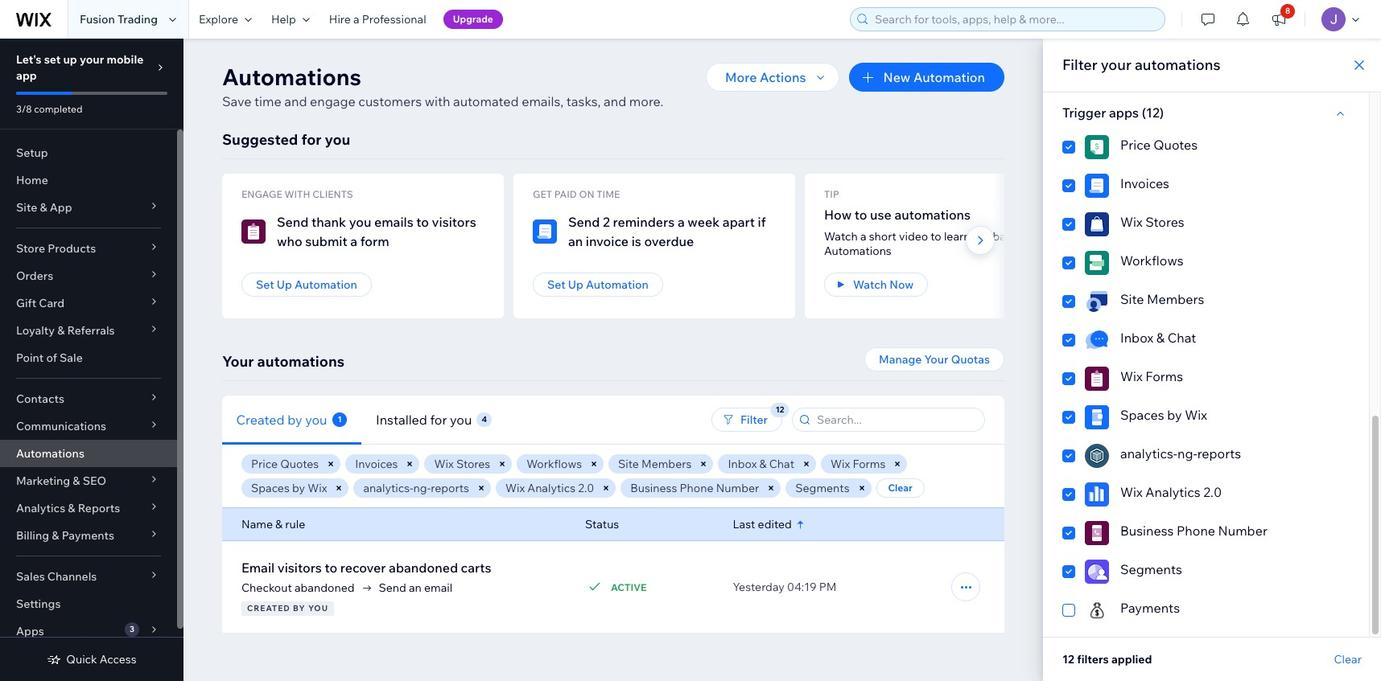 Task type: vqa. For each thing, say whether or not it's contained in the screenshot.
Wix Analytics 2.0 to the left
yes



Task type: describe. For each thing, give the bounding box(es) containing it.
8 button
[[1261, 0, 1297, 39]]

segments inside option
[[1121, 562, 1182, 578]]

members inside option
[[1147, 291, 1205, 308]]

invoice
[[586, 233, 629, 250]]

price inside checkbox
[[1121, 137, 1151, 153]]

analytics inside option
[[1146, 485, 1201, 501]]

0 vertical spatial business
[[631, 481, 677, 496]]

week
[[688, 214, 720, 230]]

(12)
[[1142, 105, 1164, 121]]

settings link
[[0, 591, 177, 618]]

upgrade button
[[443, 10, 503, 29]]

automated
[[453, 93, 519, 109]]

if
[[758, 214, 766, 230]]

invoices inside option
[[1121, 175, 1170, 192]]

filter button
[[712, 408, 782, 432]]

0 horizontal spatial spaces
[[251, 481, 290, 496]]

Workflows checkbox
[[1063, 251, 1350, 275]]

you for created
[[306, 412, 328, 428]]

1 vertical spatial inbox
[[728, 457, 757, 472]]

2 vertical spatial automations
[[257, 353, 345, 371]]

2 and from the left
[[604, 93, 626, 109]]

the
[[973, 229, 990, 244]]

0 horizontal spatial invoices
[[355, 457, 398, 472]]

applied
[[1112, 653, 1152, 667]]

apart
[[723, 214, 755, 230]]

hire
[[329, 12, 351, 27]]

set up automation button for an
[[533, 273, 663, 297]]

more actions
[[725, 69, 806, 85]]

1 horizontal spatial your
[[1101, 56, 1132, 74]]

Business Phone Number checkbox
[[1063, 522, 1350, 546]]

filter for filter your automations
[[1063, 56, 1098, 74]]

orders
[[16, 269, 53, 283]]

0 vertical spatial clear button
[[876, 479, 925, 498]]

analytics-ng-reports checkbox
[[1063, 444, 1350, 469]]

& inside popup button
[[57, 324, 65, 338]]

0 horizontal spatial wix stores
[[434, 457, 490, 472]]

setup link
[[0, 139, 177, 167]]

manage your quotas
[[879, 353, 990, 367]]

1
[[338, 414, 342, 425]]

filter your automations
[[1063, 56, 1221, 74]]

0 horizontal spatial business phone number
[[631, 481, 759, 496]]

0 horizontal spatial an
[[409, 581, 422, 596]]

communications
[[16, 419, 106, 434]]

1 and from the left
[[284, 93, 307, 109]]

settings
[[16, 597, 61, 612]]

0 horizontal spatial chat
[[769, 457, 795, 472]]

watch inside tip how to use automations watch a short video to learn the basics of wix automations
[[824, 229, 858, 244]]

3
[[130, 625, 134, 635]]

category image for invoices
[[1085, 174, 1109, 198]]

Spaces by Wix checkbox
[[1063, 406, 1350, 430]]

1 vertical spatial site members
[[618, 457, 692, 472]]

& left rule
[[275, 518, 283, 532]]

send 2 reminders a week apart if an invoice is overdue
[[568, 214, 766, 250]]

on
[[579, 188, 595, 200]]

to left 'learn'
[[931, 229, 942, 244]]

a inside send thank you emails to visitors who submit a form
[[350, 233, 358, 250]]

0 horizontal spatial number
[[716, 481, 759, 496]]

manage your quotas button
[[865, 348, 1005, 372]]

now
[[890, 278, 914, 292]]

created by you
[[237, 412, 328, 428]]

1 vertical spatial inbox & chat
[[728, 457, 795, 472]]

automations inside tip how to use automations watch a short video to learn the basics of wix automations
[[824, 244, 892, 258]]

& left seo at the left bottom of page
[[73, 474, 80, 489]]

0 horizontal spatial reports
[[431, 481, 469, 496]]

chat inside checkbox
[[1168, 330, 1197, 346]]

1 vertical spatial spaces by wix
[[251, 481, 327, 496]]

1 vertical spatial forms
[[853, 457, 886, 472]]

by up rule
[[292, 481, 305, 496]]

engage
[[310, 93, 356, 109]]

sales
[[16, 570, 45, 584]]

ng- inside option
[[1178, 446, 1198, 462]]

new automation
[[883, 69, 985, 85]]

quick access button
[[47, 653, 137, 667]]

category image for spaces by wix
[[1085, 406, 1109, 430]]

0 horizontal spatial analytics-
[[363, 481, 413, 496]]

basics
[[993, 229, 1026, 244]]

12 filters applied
[[1063, 653, 1152, 667]]

view summary
[[831, 580, 923, 596]]

apps
[[1109, 105, 1139, 121]]

loyalty & referrals
[[16, 324, 115, 338]]

professional
[[362, 12, 426, 27]]

last edited
[[733, 518, 792, 532]]

you for send
[[349, 214, 371, 230]]

time
[[254, 93, 282, 109]]

app
[[50, 200, 72, 215]]

last
[[733, 518, 755, 532]]

app
[[16, 68, 37, 83]]

wix stores inside checkbox
[[1121, 214, 1185, 230]]

Search for tools, apps, help & more... field
[[870, 8, 1160, 31]]

rule
[[285, 518, 305, 532]]

3/8 completed
[[16, 103, 82, 115]]

analytics & reports
[[16, 502, 120, 516]]

workflows inside checkbox
[[1121, 253, 1184, 269]]

inbox & chat inside checkbox
[[1121, 330, 1197, 346]]

business phone number inside checkbox
[[1121, 523, 1268, 539]]

analytics inside dropdown button
[[16, 502, 65, 516]]

trigger
[[1063, 105, 1106, 121]]

category image for business phone number
[[1085, 522, 1109, 546]]

& right billing
[[52, 529, 59, 543]]

with
[[425, 93, 450, 109]]

tab list containing created by you
[[222, 396, 620, 445]]

billing & payments button
[[0, 522, 177, 550]]

tip how to use automations watch a short video to learn the basics of wix automations
[[824, 188, 1061, 258]]

customers
[[358, 93, 422, 109]]

Payments checkbox
[[1063, 599, 1350, 623]]

explore
[[199, 12, 238, 27]]

1 horizontal spatial send
[[379, 581, 406, 596]]

0 horizontal spatial clear
[[888, 482, 913, 494]]

category image for wix forms
[[1085, 367, 1109, 391]]

of inside point of sale link
[[46, 351, 57, 365]]

0 horizontal spatial quotes
[[280, 457, 319, 472]]

by
[[293, 604, 306, 614]]

category image for price quotes
[[1085, 135, 1109, 159]]

you for suggested
[[325, 130, 350, 149]]

wix forms inside option
[[1121, 369, 1183, 385]]

1 vertical spatial analytics-ng-reports
[[363, 481, 469, 496]]

icon image for inbox
[[1085, 328, 1109, 353]]

site inside site & app popup button
[[16, 200, 37, 215]]

spaces by wix inside checkbox
[[1121, 407, 1207, 423]]

a inside send 2 reminders a week apart if an invoice is overdue
[[678, 214, 685, 230]]

by inside tab list
[[288, 412, 303, 428]]

filter for filter
[[741, 413, 768, 427]]

0 horizontal spatial 2.0
[[578, 481, 594, 496]]

marketing & seo
[[16, 474, 106, 489]]

1 vertical spatial ng-
[[413, 481, 431, 496]]

send thank you emails to visitors who submit a form
[[277, 214, 476, 250]]

0 horizontal spatial visitors
[[278, 560, 322, 576]]

sidebar element
[[0, 39, 184, 682]]

engage
[[242, 188, 282, 200]]

a right the hire
[[353, 12, 360, 27]]

view
[[831, 580, 861, 596]]

hire a professional link
[[319, 0, 436, 39]]

view summary button
[[812, 573, 942, 602]]

reports inside option
[[1198, 446, 1241, 462]]

Invoices checkbox
[[1063, 174, 1350, 198]]

forms inside option
[[1146, 369, 1183, 385]]

8
[[1286, 6, 1291, 16]]

1 horizontal spatial clear button
[[1334, 653, 1362, 667]]

1 vertical spatial workflows
[[527, 457, 582, 472]]

wix inside tip how to use automations watch a short video to learn the basics of wix automations
[[1042, 229, 1061, 244]]

marketing & seo button
[[0, 468, 177, 495]]

tasks,
[[567, 93, 601, 109]]

1 vertical spatial members
[[642, 457, 692, 472]]

0 horizontal spatial wix analytics 2.0
[[505, 481, 594, 496]]

1 vertical spatial stores
[[456, 457, 490, 472]]

store products
[[16, 242, 96, 256]]

checkout abandoned
[[242, 581, 355, 596]]

status
[[585, 518, 619, 532]]

fusion
[[80, 12, 115, 27]]

payments inside checkbox
[[1121, 601, 1180, 617]]

is
[[632, 233, 641, 250]]

0 horizontal spatial segments
[[796, 481, 850, 496]]

& left app
[[40, 200, 47, 215]]

marketing
[[16, 474, 70, 489]]

send for submit
[[277, 214, 309, 230]]

emails
[[374, 214, 414, 230]]

new
[[883, 69, 911, 85]]

contacts
[[16, 392, 64, 407]]

2 vertical spatial site
[[618, 457, 639, 472]]

category image for send 2 reminders a week apart if an invoice is overdue
[[533, 220, 557, 244]]

suggested for you
[[222, 130, 350, 149]]

checkout
[[242, 581, 292, 596]]

1 horizontal spatial abandoned
[[389, 560, 458, 576]]

home
[[16, 173, 48, 188]]

trading
[[117, 12, 158, 27]]

Search... field
[[812, 409, 980, 431]]

site inside "site members" option
[[1121, 291, 1144, 308]]

how
[[824, 207, 852, 223]]

summary
[[864, 580, 923, 596]]

0 horizontal spatial price quotes
[[251, 457, 319, 472]]

set for send 2 reminders a week apart if an invoice is overdue
[[547, 278, 566, 292]]

to left use on the top of page
[[855, 207, 867, 223]]

& inside checkbox
[[1157, 330, 1165, 346]]



Task type: locate. For each thing, give the bounding box(es) containing it.
automations up "(12)"
[[1135, 56, 1221, 74]]

list containing how to use automations
[[222, 174, 1378, 319]]

to right emails
[[416, 214, 429, 230]]

quick access
[[66, 653, 137, 667]]

1 horizontal spatial chat
[[1168, 330, 1197, 346]]

2 set up automation from the left
[[547, 278, 649, 292]]

category image
[[1085, 213, 1109, 237], [242, 220, 266, 244], [1085, 251, 1109, 275], [1085, 483, 1109, 507], [1085, 599, 1109, 623]]

site members inside option
[[1121, 291, 1205, 308]]

1 vertical spatial price quotes
[[251, 457, 319, 472]]

gift card button
[[0, 290, 177, 317]]

0 vertical spatial analytics-
[[1121, 446, 1178, 462]]

stores down invoices option
[[1146, 214, 1185, 230]]

0 horizontal spatial ng-
[[413, 481, 431, 496]]

manage
[[879, 353, 922, 367]]

0 vertical spatial chat
[[1168, 330, 1197, 346]]

0 vertical spatial phone
[[680, 481, 714, 496]]

automations save time and engage customers with automated emails, tasks, and more.
[[222, 63, 664, 109]]

watch down how
[[824, 229, 858, 244]]

inbox down "site members" option
[[1121, 330, 1154, 346]]

0 horizontal spatial automation
[[295, 278, 357, 292]]

wix stores down 4
[[434, 457, 490, 472]]

wix forms down 'inbox & chat' checkbox
[[1121, 369, 1183, 385]]

access
[[100, 653, 137, 667]]

to inside send thank you emails to visitors who submit a form
[[416, 214, 429, 230]]

0 vertical spatial for
[[301, 130, 322, 149]]

automations
[[1135, 56, 1221, 74], [895, 207, 971, 223], [257, 353, 345, 371]]

0 horizontal spatial phone
[[680, 481, 714, 496]]

0 vertical spatial ng-
[[1178, 446, 1198, 462]]

analytics-ng-reports down installed for you
[[363, 481, 469, 496]]

0 vertical spatial business phone number
[[631, 481, 759, 496]]

Wix Forms checkbox
[[1063, 367, 1350, 391]]

set up automation down "invoice"
[[547, 278, 649, 292]]

automations up watch now button
[[824, 244, 892, 258]]

quotes down "(12)"
[[1154, 137, 1198, 153]]

automations up created by you
[[257, 353, 345, 371]]

0 horizontal spatial inbox
[[728, 457, 757, 472]]

referrals
[[67, 324, 115, 338]]

yesterday 04:19 pm
[[733, 580, 837, 595]]

quotes down created by you
[[280, 457, 319, 472]]

1 up from the left
[[277, 278, 292, 292]]

payments down analytics & reports dropdown button
[[62, 529, 114, 543]]

wix stores down invoices option
[[1121, 214, 1185, 230]]

spaces by wix down wix forms option
[[1121, 407, 1207, 423]]

& right "loyalty"
[[57, 324, 65, 338]]

2 set from the left
[[547, 278, 566, 292]]

chat
[[1168, 330, 1197, 346], [769, 457, 795, 472]]

1 horizontal spatial business phone number
[[1121, 523, 1268, 539]]

0 horizontal spatial filter
[[741, 413, 768, 427]]

2.0 down analytics-ng-reports option
[[1204, 485, 1222, 501]]

1 vertical spatial business
[[1121, 523, 1174, 539]]

send an email
[[379, 581, 453, 596]]

automation right new
[[914, 69, 985, 85]]

setup
[[16, 146, 48, 160]]

2 horizontal spatial automation
[[914, 69, 985, 85]]

send left 2
[[568, 214, 600, 230]]

automation for send 2 reminders a week apart if an invoice is overdue
[[586, 278, 649, 292]]

1 horizontal spatial analytics-ng-reports
[[1121, 446, 1241, 462]]

for for installed
[[430, 412, 447, 428]]

1 horizontal spatial payments
[[1121, 601, 1180, 617]]

forms
[[1146, 369, 1183, 385], [853, 457, 886, 472]]

set up automation button down the who
[[242, 273, 372, 297]]

send down 'email visitors to recover abandoned carts'
[[379, 581, 406, 596]]

analytics- inside option
[[1121, 446, 1178, 462]]

chat down "site members" option
[[1168, 330, 1197, 346]]

a left "form"
[[350, 233, 358, 250]]

tab list
[[222, 396, 620, 445]]

and
[[284, 93, 307, 109], [604, 93, 626, 109]]

1 horizontal spatial and
[[604, 93, 626, 109]]

1 horizontal spatial ng-
[[1178, 446, 1198, 462]]

wix analytics 2.0 down analytics-ng-reports option
[[1121, 485, 1222, 501]]

2 set up automation button from the left
[[533, 273, 663, 297]]

trigger apps (12)
[[1063, 105, 1164, 121]]

Inbox & Chat checkbox
[[1063, 328, 1350, 353]]

0 vertical spatial clear
[[888, 482, 913, 494]]

1 horizontal spatial set up automation button
[[533, 273, 663, 297]]

category image for analytics-ng-reports
[[1085, 444, 1109, 469]]

set up automation button down "invoice"
[[533, 273, 663, 297]]

filter inside button
[[741, 413, 768, 427]]

spaces by wix up rule
[[251, 481, 327, 496]]

visitors inside send thank you emails to visitors who submit a form
[[432, 214, 476, 230]]

0 horizontal spatial payments
[[62, 529, 114, 543]]

to left 'recover'
[[325, 560, 337, 576]]

stores inside checkbox
[[1146, 214, 1185, 230]]

1 vertical spatial icon image
[[1085, 328, 1109, 353]]

you for installed
[[450, 412, 472, 428]]

0 horizontal spatial automations
[[257, 353, 345, 371]]

analytics-ng-reports down spaces by wix checkbox
[[1121, 446, 1241, 462]]

Site Members checkbox
[[1063, 290, 1350, 314]]

automation
[[914, 69, 985, 85], [295, 278, 357, 292], [586, 278, 649, 292]]

business phone number down wix analytics 2.0 option
[[1121, 523, 1268, 539]]

1 horizontal spatial workflows
[[1121, 253, 1184, 269]]

ng- down spaces by wix checkbox
[[1178, 446, 1198, 462]]

1 vertical spatial quotes
[[280, 457, 319, 472]]

0 vertical spatial automations
[[1135, 56, 1221, 74]]

1 vertical spatial analytics-
[[363, 481, 413, 496]]

send inside send 2 reminders a week apart if an invoice is overdue
[[568, 214, 600, 230]]

installed
[[376, 412, 427, 428]]

a left short at the top right of the page
[[860, 229, 867, 244]]

store products button
[[0, 235, 177, 262]]

quick
[[66, 653, 97, 667]]

analytics- down spaces by wix checkbox
[[1121, 446, 1178, 462]]

1 vertical spatial invoices
[[355, 457, 398, 472]]

category image for wix stores
[[1085, 213, 1109, 237]]

your right the up
[[80, 52, 104, 67]]

automations inside tip how to use automations watch a short video to learn the basics of wix automations
[[895, 207, 971, 223]]

set for send thank you emails to visitors who submit a form
[[256, 278, 274, 292]]

by right created
[[288, 412, 303, 428]]

site & app button
[[0, 194, 177, 221]]

of inside tip how to use automations watch a short video to learn the basics of wix automations
[[1029, 229, 1039, 244]]

0 horizontal spatial price
[[251, 457, 278, 472]]

0 vertical spatial spaces by wix
[[1121, 407, 1207, 423]]

1 set up automation from the left
[[256, 278, 357, 292]]

ng- down installed for you
[[413, 481, 431, 496]]

1 horizontal spatial invoices
[[1121, 175, 1170, 192]]

1 vertical spatial automations
[[824, 244, 892, 258]]

you inside send thank you emails to visitors who submit a form
[[349, 214, 371, 230]]

help
[[271, 12, 296, 27]]

point of sale link
[[0, 345, 177, 372]]

0 vertical spatial analytics-ng-reports
[[1121, 446, 1241, 462]]

short
[[869, 229, 897, 244]]

invoices down price quotes checkbox
[[1121, 175, 1170, 192]]

Wix Analytics 2.0 checkbox
[[1063, 483, 1350, 507]]

created
[[247, 604, 291, 614]]

0 horizontal spatial analytics
[[16, 502, 65, 516]]

wix analytics 2.0
[[505, 481, 594, 496], [1121, 485, 1222, 501]]

1 vertical spatial reports
[[431, 481, 469, 496]]

2 horizontal spatial send
[[568, 214, 600, 230]]

and right time
[[284, 93, 307, 109]]

let's
[[16, 52, 42, 67]]

1 set from the left
[[256, 278, 274, 292]]

edited
[[758, 518, 792, 532]]

1 horizontal spatial quotes
[[1154, 137, 1198, 153]]

0 vertical spatial an
[[568, 233, 583, 250]]

you left the 1
[[306, 412, 328, 428]]

category image for workflows
[[1085, 251, 1109, 275]]

set up automation down the who
[[256, 278, 357, 292]]

0 vertical spatial price
[[1121, 137, 1151, 153]]

1 horizontal spatial up
[[568, 278, 583, 292]]

automation inside new automation button
[[914, 69, 985, 85]]

Segments checkbox
[[1063, 560, 1350, 584]]

payments up applied
[[1121, 601, 1180, 617]]

& down "site members" option
[[1157, 330, 1165, 346]]

by down wix forms option
[[1167, 407, 1182, 423]]

site & app
[[16, 200, 72, 215]]

set up automation button for submit
[[242, 273, 372, 297]]

quotes inside checkbox
[[1154, 137, 1198, 153]]

business inside checkbox
[[1121, 523, 1174, 539]]

spaces up the name & rule
[[251, 481, 290, 496]]

sales channels button
[[0, 564, 177, 591]]

your inside let's set up your mobile app
[[80, 52, 104, 67]]

actions
[[760, 69, 806, 85]]

0 vertical spatial automations
[[222, 63, 362, 91]]

you down engage
[[325, 130, 350, 149]]

price quotes down created by you
[[251, 457, 319, 472]]

1 horizontal spatial of
[[1029, 229, 1039, 244]]

visitors right emails
[[432, 214, 476, 230]]

1 vertical spatial for
[[430, 412, 447, 428]]

for right 'installed'
[[430, 412, 447, 428]]

0 horizontal spatial set up automation
[[256, 278, 357, 292]]

for inside tab list
[[430, 412, 447, 428]]

watch inside button
[[853, 278, 887, 292]]

abandoned up "you" at left bottom
[[295, 581, 355, 596]]

set up automation for an
[[547, 278, 649, 292]]

of
[[1029, 229, 1039, 244], [46, 351, 57, 365]]

of right basics
[[1029, 229, 1039, 244]]

analytics-ng-reports inside option
[[1121, 446, 1241, 462]]

visitors up checkout abandoned
[[278, 560, 322, 576]]

2 horizontal spatial automations
[[824, 244, 892, 258]]

for down engage
[[301, 130, 322, 149]]

2.0 inside wix analytics 2.0 option
[[1204, 485, 1222, 501]]

number up last
[[716, 481, 759, 496]]

automations inside sidebar element
[[16, 447, 84, 461]]

1 horizontal spatial segments
[[1121, 562, 1182, 578]]

0 horizontal spatial automations
[[16, 447, 84, 461]]

an left "invoice"
[[568, 233, 583, 250]]

automations up time
[[222, 63, 362, 91]]

payments inside popup button
[[62, 529, 114, 543]]

number down wix analytics 2.0 option
[[1218, 523, 1268, 539]]

forms down 'inbox & chat' checkbox
[[1146, 369, 1183, 385]]

a left the week
[[678, 214, 685, 230]]

0 horizontal spatial wix forms
[[831, 457, 886, 472]]

icon image for site
[[1085, 290, 1109, 314]]

reports
[[78, 502, 120, 516]]

price quotes inside checkbox
[[1121, 137, 1198, 153]]

set
[[44, 52, 61, 67]]

0 horizontal spatial set
[[256, 278, 274, 292]]

chat down filter button at right bottom
[[769, 457, 795, 472]]

more actions button
[[706, 63, 840, 92]]

pm
[[819, 580, 837, 595]]

gift
[[16, 296, 36, 311]]

2 up from the left
[[568, 278, 583, 292]]

automations for automations
[[16, 447, 84, 461]]

automation for send thank you emails to visitors who submit a form
[[295, 278, 357, 292]]

overdue
[[644, 233, 694, 250]]

0 horizontal spatial workflows
[[527, 457, 582, 472]]

automation down "invoice"
[[586, 278, 649, 292]]

an left email
[[409, 581, 422, 596]]

0 vertical spatial inbox & chat
[[1121, 330, 1197, 346]]

category image for payments
[[1085, 599, 1109, 623]]

installed for you
[[376, 412, 472, 428]]

inbox & chat down "site members" option
[[1121, 330, 1197, 346]]

spaces inside checkbox
[[1121, 407, 1165, 423]]

1 horizontal spatial price quotes
[[1121, 137, 1198, 153]]

1 horizontal spatial phone
[[1177, 523, 1216, 539]]

site members down workflows checkbox
[[1121, 291, 1205, 308]]

0 vertical spatial site
[[16, 200, 37, 215]]

invoices down 'installed'
[[355, 457, 398, 472]]

thank
[[312, 214, 346, 230]]

automation down submit
[[295, 278, 357, 292]]

billing & payments
[[16, 529, 114, 543]]

1 horizontal spatial visitors
[[432, 214, 476, 230]]

category image
[[1085, 135, 1109, 159], [1085, 174, 1109, 198], [533, 220, 557, 244], [1085, 367, 1109, 391], [1085, 406, 1109, 430], [1085, 444, 1109, 469], [1085, 522, 1109, 546], [1085, 560, 1109, 584]]

0 vertical spatial abandoned
[[389, 560, 458, 576]]

abandoned up send an email
[[389, 560, 458, 576]]

wix analytics 2.0 up the status
[[505, 481, 594, 496]]

1 your from the left
[[222, 353, 254, 371]]

1 horizontal spatial clear
[[1334, 653, 1362, 667]]

& down filter button at right bottom
[[760, 457, 767, 472]]

send up the who
[[277, 214, 309, 230]]

inbox down filter button at right bottom
[[728, 457, 757, 472]]

you
[[308, 604, 328, 614]]

watch left now on the top
[[853, 278, 887, 292]]

loyalty & referrals button
[[0, 317, 177, 345]]

number inside checkbox
[[1218, 523, 1268, 539]]

0 horizontal spatial analytics-ng-reports
[[363, 481, 469, 496]]

1 vertical spatial abandoned
[[295, 581, 355, 596]]

0 vertical spatial payments
[[62, 529, 114, 543]]

1 horizontal spatial forms
[[1146, 369, 1183, 385]]

category image inside list
[[242, 220, 266, 244]]

0 horizontal spatial send
[[277, 214, 309, 230]]

0 vertical spatial number
[[716, 481, 759, 496]]

0 horizontal spatial up
[[277, 278, 292, 292]]

get
[[533, 188, 552, 200]]

up for send 2 reminders a week apart if an invoice is overdue
[[568, 278, 583, 292]]

0 vertical spatial inbox
[[1121, 330, 1154, 346]]

wix forms
[[1121, 369, 1183, 385], [831, 457, 886, 472]]

upgrade
[[453, 13, 493, 25]]

icon image
[[1085, 290, 1109, 314], [1085, 328, 1109, 353]]

automations inside automations save time and engage customers with automated emails, tasks, and more.
[[222, 63, 362, 91]]

of left the sale
[[46, 351, 57, 365]]

analytics-
[[1121, 446, 1178, 462], [363, 481, 413, 496]]

0 vertical spatial icon image
[[1085, 290, 1109, 314]]

members
[[1147, 291, 1205, 308], [642, 457, 692, 472]]

4
[[482, 414, 487, 425]]

phone inside checkbox
[[1177, 523, 1216, 539]]

0 vertical spatial filter
[[1063, 56, 1098, 74]]

wix analytics 2.0 inside option
[[1121, 485, 1222, 501]]

name
[[242, 518, 273, 532]]

submit
[[305, 233, 348, 250]]

up for send thank you emails to visitors who submit a form
[[277, 278, 292, 292]]

list
[[222, 174, 1378, 319]]

send
[[277, 214, 309, 230], [568, 214, 600, 230], [379, 581, 406, 596]]

1 vertical spatial wix forms
[[831, 457, 886, 472]]

0 horizontal spatial members
[[642, 457, 692, 472]]

for
[[301, 130, 322, 149], [430, 412, 447, 428]]

wix forms down search... field
[[831, 457, 886, 472]]

you
[[325, 130, 350, 149], [349, 214, 371, 230], [306, 412, 328, 428], [450, 412, 472, 428]]

2 your from the left
[[925, 353, 949, 367]]

1 horizontal spatial stores
[[1146, 214, 1185, 230]]

category image inside list
[[533, 220, 557, 244]]

1 icon image from the top
[[1085, 290, 1109, 314]]

price quotes down "(12)"
[[1121, 137, 1198, 153]]

invoices
[[1121, 175, 1170, 192], [355, 457, 398, 472]]

automations up video
[[895, 207, 971, 223]]

for for suggested
[[301, 130, 322, 149]]

price down "apps"
[[1121, 137, 1151, 153]]

category image for wix analytics 2.0
[[1085, 483, 1109, 507]]

1 set up automation button from the left
[[242, 273, 372, 297]]

spaces down wix forms option
[[1121, 407, 1165, 423]]

automations for automations save time and engage customers with automated emails, tasks, and more.
[[222, 63, 362, 91]]

1 horizontal spatial automation
[[586, 278, 649, 292]]

0 vertical spatial wix stores
[[1121, 214, 1185, 230]]

by inside checkbox
[[1167, 407, 1182, 423]]

analytics
[[528, 481, 576, 496], [1146, 485, 1201, 501], [16, 502, 65, 516]]

0 vertical spatial site members
[[1121, 291, 1205, 308]]

with
[[284, 188, 310, 200]]

2 icon image from the top
[[1085, 328, 1109, 353]]

inbox & chat down filter button at right bottom
[[728, 457, 795, 472]]

send for an
[[568, 214, 600, 230]]

use
[[870, 207, 892, 223]]

1 horizontal spatial site members
[[1121, 291, 1205, 308]]

site members up the status
[[618, 457, 692, 472]]

2.0 up the status
[[578, 481, 594, 496]]

you up "form"
[[349, 214, 371, 230]]

clients
[[312, 188, 353, 200]]

2
[[603, 214, 610, 230]]

1 horizontal spatial analytics
[[528, 481, 576, 496]]

category image for segments
[[1085, 560, 1109, 584]]

learn
[[944, 229, 970, 244]]

reports down installed for you
[[431, 481, 469, 496]]

automations up marketing
[[16, 447, 84, 461]]

card
[[39, 296, 65, 311]]

communications button
[[0, 413, 177, 440]]

inbox inside checkbox
[[1121, 330, 1154, 346]]

your
[[222, 353, 254, 371], [925, 353, 949, 367]]

gift card
[[16, 296, 65, 311]]

0 vertical spatial of
[[1029, 229, 1039, 244]]

email
[[424, 581, 453, 596]]

send inside send thank you emails to visitors who submit a form
[[277, 214, 309, 230]]

1 horizontal spatial inbox & chat
[[1121, 330, 1197, 346]]

workflows
[[1121, 253, 1184, 269], [527, 457, 582, 472]]

your left quotas
[[925, 353, 949, 367]]

1 horizontal spatial site
[[618, 457, 639, 472]]

automations
[[222, 63, 362, 91], [824, 244, 892, 258], [16, 447, 84, 461]]

1 horizontal spatial reports
[[1198, 446, 1241, 462]]

stores down 4
[[456, 457, 490, 472]]

Price Quotes checkbox
[[1063, 135, 1350, 159]]

1 vertical spatial wix stores
[[434, 457, 490, 472]]

Wix Stores checkbox
[[1063, 213, 1350, 237]]

you left 4
[[450, 412, 472, 428]]

yesterday
[[733, 580, 785, 595]]

set up automation for submit
[[256, 278, 357, 292]]

category image for send thank you emails to visitors who submit a form
[[242, 220, 266, 244]]

0 vertical spatial quotes
[[1154, 137, 1198, 153]]

0 vertical spatial invoices
[[1121, 175, 1170, 192]]

your inside button
[[925, 353, 949, 367]]

channels
[[47, 570, 97, 584]]

2 horizontal spatial automations
[[1135, 56, 1221, 74]]

by
[[1167, 407, 1182, 423], [288, 412, 303, 428], [292, 481, 305, 496]]

& left reports
[[68, 502, 75, 516]]

hire a professional
[[329, 12, 426, 27]]

billing
[[16, 529, 49, 543]]

price down created
[[251, 457, 278, 472]]

a inside tip how to use automations watch a short video to learn the basics of wix automations
[[860, 229, 867, 244]]

forms down search... field
[[853, 457, 886, 472]]

reports down spaces by wix checkbox
[[1198, 446, 1241, 462]]

automations link
[[0, 440, 177, 468]]

and left more.
[[604, 93, 626, 109]]

more.
[[629, 93, 664, 109]]

inbox
[[1121, 330, 1154, 346], [728, 457, 757, 472]]

store
[[16, 242, 45, 256]]

0 vertical spatial segments
[[796, 481, 850, 496]]

business phone number up last
[[631, 481, 759, 496]]

1 vertical spatial number
[[1218, 523, 1268, 539]]

0 vertical spatial price quotes
[[1121, 137, 1198, 153]]

suggested
[[222, 130, 298, 149]]

an inside send 2 reminders a week apart if an invoice is overdue
[[568, 233, 583, 250]]



